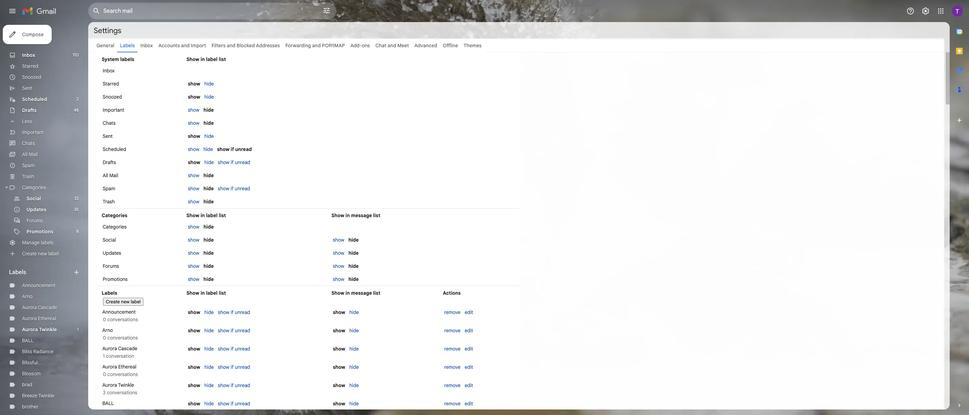 Task type: locate. For each thing, give the bounding box(es) containing it.
conversations inside aurora ethereal 0 conversations
[[107, 371, 138, 377]]

labels for labels link
[[120, 42, 135, 49]]

2 vertical spatial twinkle
[[38, 393, 54, 399]]

4 edit from the top
[[465, 364, 473, 370]]

1 vertical spatial 0
[[103, 335, 106, 341]]

0 vertical spatial all mail
[[22, 151, 38, 158]]

promotions
[[27, 229, 53, 235], [103, 276, 128, 282]]

show link for social
[[188, 237, 199, 243]]

arno down announcement link at bottom
[[22, 293, 33, 300]]

0 vertical spatial important
[[103, 107, 124, 113]]

2 vertical spatial 0
[[103, 371, 106, 377]]

new down manage labels
[[38, 251, 47, 257]]

show for system labels
[[186, 56, 199, 62]]

0 vertical spatial inbox link
[[140, 42, 153, 49]]

0 vertical spatial ball
[[22, 337, 34, 344]]

and for forwarding
[[312, 42, 321, 49]]

0 for arno 0 conversations
[[103, 335, 106, 341]]

twinkle inside 'aurora twinkle 3 conversations'
[[118, 382, 134, 388]]

0 horizontal spatial starred
[[22, 63, 38, 69]]

forwarding and pop/imap link
[[285, 42, 345, 49]]

ball
[[22, 337, 34, 344], [102, 400, 114, 406]]

general
[[97, 42, 114, 49]]

starred
[[22, 63, 38, 69], [103, 81, 119, 87]]

message
[[351, 212, 372, 219], [351, 290, 372, 296]]

0 vertical spatial create new label
[[22, 251, 59, 257]]

conversations up ball 1 conversation
[[107, 390, 137, 396]]

0 horizontal spatial announcement
[[22, 282, 55, 289]]

label for system labels
[[206, 56, 218, 62]]

1 vertical spatial all mail
[[103, 172, 118, 179]]

2 remove link from the top
[[444, 327, 461, 334]]

1 inside labels 'navigation'
[[77, 327, 79, 332]]

1 vertical spatial show in message list
[[331, 290, 380, 296]]

aurora up ball link
[[22, 326, 38, 333]]

1 horizontal spatial labels
[[120, 56, 134, 62]]

if for aurora twinkle 3 conversations
[[231, 382, 234, 388]]

sent link
[[22, 85, 32, 91]]

1 vertical spatial cascade
[[118, 345, 137, 352]]

announcement link
[[22, 282, 55, 289]]

1 horizontal spatial spam
[[103, 185, 115, 192]]

3 if from the top
[[231, 185, 234, 192]]

8 show if unread link from the top
[[218, 401, 250, 407]]

0 vertical spatial show in label list
[[186, 56, 226, 62]]

8
[[76, 229, 79, 234]]

arno inside labels 'navigation'
[[22, 293, 33, 300]]

filters and blocked addresses link
[[212, 42, 280, 49]]

7 if from the top
[[231, 364, 234, 370]]

1 horizontal spatial arno
[[102, 327, 113, 333]]

ball inside labels 'navigation'
[[22, 337, 34, 344]]

labels
[[120, 42, 135, 49], [9, 269, 26, 276], [102, 290, 117, 296]]

0 horizontal spatial scheduled
[[22, 96, 47, 102]]

ethereal
[[38, 315, 56, 322], [118, 364, 136, 370]]

1 vertical spatial arno
[[102, 327, 113, 333]]

starred up snoozed link
[[22, 63, 38, 69]]

0
[[103, 316, 106, 323], [103, 335, 106, 341], [103, 371, 106, 377]]

4 remove from the top
[[444, 364, 461, 370]]

2 vertical spatial show in label list
[[186, 290, 226, 296]]

conversations up arno 0 conversations
[[107, 316, 138, 323]]

5 remove link from the top
[[444, 382, 461, 388]]

1 vertical spatial twinkle
[[118, 382, 134, 388]]

1 if from the top
[[231, 146, 234, 152]]

1 horizontal spatial new
[[121, 299, 130, 305]]

announcement
[[22, 282, 55, 289], [102, 309, 136, 315]]

chat and meet
[[376, 42, 409, 49]]

arno link
[[22, 293, 33, 300]]

and right chat at the left of the page
[[388, 42, 396, 49]]

aurora up '3' on the bottom of page
[[102, 382, 117, 388]]

trash down "spam" link
[[22, 173, 34, 180]]

1 and from the left
[[181, 42, 190, 49]]

show in message list
[[331, 212, 380, 219], [331, 290, 380, 296]]

6 edit from the top
[[465, 401, 473, 407]]

0 vertical spatial show in message list
[[331, 212, 380, 219]]

snoozed
[[22, 74, 41, 80], [103, 94, 122, 100]]

promotions up manage labels link
[[27, 229, 53, 235]]

labels up create new label link
[[41, 240, 54, 246]]

aurora for aurora twinkle 3 conversations
[[102, 382, 117, 388]]

cascade
[[38, 304, 57, 311], [118, 345, 137, 352]]

tab list
[[950, 22, 969, 390]]

6 remove from the top
[[444, 401, 461, 407]]

1 horizontal spatial create new label
[[106, 299, 141, 305]]

edit link
[[465, 309, 473, 315], [465, 327, 473, 334], [465, 346, 473, 352], [465, 364, 473, 370], [465, 382, 473, 388], [465, 401, 473, 407]]

0 vertical spatial chats
[[103, 120, 116, 126]]

0 horizontal spatial cascade
[[38, 304, 57, 311]]

show link for scheduled
[[188, 146, 199, 152]]

announcement for announcement 0 conversations
[[102, 309, 136, 315]]

1 show if unread link from the top
[[218, 159, 250, 165]]

show if unread for aurora twinkle 3 conversations
[[218, 382, 250, 388]]

6 show if unread link from the top
[[218, 364, 250, 370]]

remove for announcement 0 conversations
[[444, 309, 461, 315]]

1 vertical spatial snoozed
[[103, 94, 122, 100]]

remove
[[444, 309, 461, 315], [444, 327, 461, 334], [444, 346, 461, 352], [444, 364, 461, 370], [444, 382, 461, 388], [444, 401, 461, 407]]

cascade down arno 0 conversations
[[118, 345, 137, 352]]

remove for ball 1 conversation
[[444, 401, 461, 407]]

and
[[181, 42, 190, 49], [227, 42, 235, 49], [312, 42, 321, 49], [388, 42, 396, 49]]

1 vertical spatial labels
[[41, 240, 54, 246]]

arno for arno 0 conversations
[[102, 327, 113, 333]]

0 vertical spatial ethereal
[[38, 315, 56, 322]]

1 vertical spatial conversation
[[106, 408, 134, 414]]

conversations up aurora cascade 1 conversation
[[107, 335, 138, 341]]

1 conversation from the top
[[106, 353, 134, 359]]

6 edit link from the top
[[465, 401, 473, 407]]

aurora inside aurora cascade 1 conversation
[[102, 345, 117, 352]]

2 remove from the top
[[444, 327, 461, 334]]

4 show if unread link from the top
[[218, 327, 250, 334]]

arno
[[22, 293, 33, 300], [102, 327, 113, 333]]

conversation inside ball 1 conversation
[[106, 408, 134, 414]]

labels inside labels 'navigation'
[[9, 269, 26, 276]]

arno 0 conversations
[[102, 327, 138, 341]]

3 edit from the top
[[465, 346, 473, 352]]

twinkle down aurora ethereal
[[39, 326, 57, 333]]

labels up the system labels
[[120, 42, 135, 49]]

ethereal down aurora cascade
[[38, 315, 56, 322]]

0 vertical spatial new
[[38, 251, 47, 257]]

all mail
[[22, 151, 38, 158], [103, 172, 118, 179]]

0 vertical spatial inbox
[[140, 42, 153, 49]]

None search field
[[88, 3, 336, 19]]

remove link for ball 1 conversation
[[444, 401, 461, 407]]

show
[[188, 81, 200, 87], [188, 94, 200, 100], [188, 107, 199, 113], [188, 120, 199, 126], [188, 133, 200, 139], [188, 146, 199, 152], [217, 146, 229, 152], [188, 159, 200, 165], [218, 159, 229, 165], [188, 172, 199, 179], [188, 185, 199, 192], [218, 185, 229, 192], [188, 199, 199, 205], [188, 224, 199, 230], [188, 237, 199, 243], [333, 237, 344, 243], [188, 250, 199, 256], [333, 250, 344, 256], [188, 263, 199, 269], [333, 263, 344, 269], [188, 276, 199, 282], [333, 276, 344, 282], [188, 309, 200, 315], [218, 309, 229, 315], [333, 309, 345, 315], [188, 327, 200, 334], [218, 327, 229, 334], [333, 327, 345, 334], [188, 346, 200, 352], [218, 346, 229, 352], [333, 346, 345, 352], [188, 364, 200, 370], [218, 364, 229, 370], [333, 364, 345, 370], [188, 382, 200, 388], [218, 382, 229, 388], [333, 382, 345, 388], [188, 401, 200, 407], [218, 401, 229, 407], [333, 401, 345, 407]]

0 vertical spatial spam
[[22, 162, 35, 169]]

message for categories
[[351, 212, 372, 219]]

3 remove from the top
[[444, 346, 461, 352]]

0 horizontal spatial snoozed
[[22, 74, 41, 80]]

0 inside announcement 0 conversations
[[103, 316, 106, 323]]

1 0 from the top
[[103, 316, 106, 323]]

chats
[[103, 120, 116, 126], [22, 140, 35, 146]]

show if unread for aurora ethereal 0 conversations
[[218, 364, 250, 370]]

spam link
[[22, 162, 35, 169]]

0 vertical spatial sent
[[22, 85, 32, 91]]

5 remove from the top
[[444, 382, 461, 388]]

0 horizontal spatial create new label
[[22, 251, 59, 257]]

0 horizontal spatial spam
[[22, 162, 35, 169]]

offline link
[[443, 42, 458, 49]]

announcement inside labels 'navigation'
[[22, 282, 55, 289]]

unread
[[235, 146, 252, 152], [235, 159, 250, 165], [235, 185, 250, 192], [235, 309, 250, 315], [235, 327, 250, 334], [235, 346, 250, 352], [235, 364, 250, 370], [235, 382, 250, 388], [235, 401, 250, 407]]

create new label up announcement 0 conversations
[[106, 299, 141, 305]]

ethereal inside labels 'navigation'
[[38, 315, 56, 322]]

1 vertical spatial inbox
[[22, 52, 35, 58]]

spam inside labels 'navigation'
[[22, 162, 35, 169]]

1 vertical spatial announcement
[[102, 309, 136, 315]]

show link
[[188, 107, 199, 113], [188, 120, 199, 126], [188, 146, 199, 152], [188, 172, 199, 179], [188, 185, 199, 192], [188, 199, 199, 205], [188, 224, 199, 230], [188, 237, 199, 243], [333, 237, 344, 243], [188, 250, 199, 256], [333, 250, 344, 256], [188, 263, 199, 269], [333, 263, 344, 269], [188, 276, 199, 282], [333, 276, 344, 282]]

social
[[27, 195, 41, 202], [103, 237, 116, 243]]

0 vertical spatial labels
[[120, 42, 135, 49]]

aurora ethereal link
[[22, 315, 56, 322]]

arno inside arno 0 conversations
[[102, 327, 113, 333]]

forums inside labels 'navigation'
[[27, 218, 43, 224]]

0 horizontal spatial mail
[[29, 151, 38, 158]]

announcement inside announcement 0 conversations
[[102, 309, 136, 315]]

twinkle for aurora twinkle 3 conversations
[[118, 382, 134, 388]]

inbox link right labels link
[[140, 42, 153, 49]]

1 inside ball 1 conversation
[[103, 408, 105, 414]]

aurora down arno link
[[22, 304, 37, 311]]

0 horizontal spatial all mail
[[22, 151, 38, 158]]

filters
[[212, 42, 226, 49]]

1 vertical spatial message
[[351, 290, 372, 296]]

labels down labels link
[[120, 56, 134, 62]]

1 horizontal spatial drafts
[[103, 159, 116, 165]]

1 message from the top
[[351, 212, 372, 219]]

0 vertical spatial snoozed
[[22, 74, 41, 80]]

1 horizontal spatial inbox link
[[140, 42, 153, 49]]

0 vertical spatial social
[[27, 195, 41, 202]]

show for categories
[[186, 212, 199, 219]]

in for categories
[[201, 212, 205, 219]]

and right filters
[[227, 42, 235, 49]]

2 edit link from the top
[[465, 327, 473, 334]]

chat and meet link
[[376, 42, 409, 49]]

import
[[191, 42, 206, 49]]

aurora down aurora cascade 1 conversation
[[102, 364, 117, 370]]

0 up arno 0 conversations
[[103, 316, 106, 323]]

7 show if unread link from the top
[[218, 382, 250, 388]]

2 0 from the top
[[103, 335, 106, 341]]

and left pop/imap on the left of the page
[[312, 42, 321, 49]]

2 if from the top
[[231, 159, 234, 165]]

announcement down create new label button
[[102, 309, 136, 315]]

new inside labels 'navigation'
[[38, 251, 47, 257]]

show if unread for ball 1 conversation
[[218, 401, 250, 407]]

promotions up create new label button
[[103, 276, 128, 282]]

trash right 32
[[103, 199, 115, 205]]

1 horizontal spatial cascade
[[118, 345, 137, 352]]

show if unread link
[[218, 159, 250, 165], [218, 185, 250, 192], [218, 309, 250, 315], [218, 327, 250, 334], [218, 346, 250, 352], [218, 364, 250, 370], [218, 382, 250, 388], [218, 401, 250, 407]]

labels up create new label button
[[102, 290, 117, 296]]

0 vertical spatial 0
[[103, 316, 106, 323]]

inbox right labels link
[[140, 42, 153, 49]]

0 horizontal spatial new
[[38, 251, 47, 257]]

aurora inside aurora ethereal 0 conversations
[[102, 364, 117, 370]]

create down the manage at the bottom left
[[22, 251, 37, 257]]

0 up aurora cascade 1 conversation
[[103, 335, 106, 341]]

cascade up aurora ethereal link
[[38, 304, 57, 311]]

labels navigation
[[0, 22, 88, 415]]

conversations inside 'aurora twinkle 3 conversations'
[[107, 390, 137, 396]]

conversation up aurora ethereal 0 conversations
[[106, 353, 134, 359]]

0 horizontal spatial labels
[[9, 269, 26, 276]]

9 if from the top
[[231, 401, 234, 407]]

conversations inside arno 0 conversations
[[107, 335, 138, 341]]

advanced link
[[415, 42, 437, 49]]

0 vertical spatial scheduled
[[22, 96, 47, 102]]

remove link for aurora cascade 1 conversation
[[444, 346, 461, 352]]

1 horizontal spatial create
[[106, 299, 120, 305]]

2 conversation from the top
[[106, 408, 134, 414]]

show in label list
[[186, 56, 226, 62], [186, 212, 226, 219], [186, 290, 226, 296]]

3 and from the left
[[312, 42, 321, 49]]

4 and from the left
[[388, 42, 396, 49]]

0 vertical spatial trash
[[22, 173, 34, 180]]

1 horizontal spatial snoozed
[[103, 94, 122, 100]]

inbox link
[[140, 42, 153, 49], [22, 52, 35, 58]]

unread for aurora ethereal 0 conversations
[[235, 364, 250, 370]]

1 vertical spatial ball
[[102, 400, 114, 406]]

and for chat
[[388, 42, 396, 49]]

offline
[[443, 42, 458, 49]]

labels inside 'navigation'
[[41, 240, 54, 246]]

5 show if unread link from the top
[[218, 346, 250, 352]]

accounts
[[158, 42, 180, 49]]

5 edit from the top
[[465, 382, 473, 388]]

1 vertical spatial show in label list
[[186, 212, 226, 219]]

edit for aurora ethereal 0 conversations
[[465, 364, 473, 370]]

announcement down labels heading
[[22, 282, 55, 289]]

4 edit link from the top
[[465, 364, 473, 370]]

arno down announcement 0 conversations
[[102, 327, 113, 333]]

0 vertical spatial conversation
[[106, 353, 134, 359]]

edit link for aurora cascade 1 conversation
[[465, 346, 473, 352]]

4 if from the top
[[231, 309, 234, 315]]

1 horizontal spatial inbox
[[103, 68, 115, 74]]

show if unread link for aurora cascade 1 conversation
[[218, 346, 250, 352]]

ethereal down aurora cascade 1 conversation
[[118, 364, 136, 370]]

conversation down 'aurora twinkle 3 conversations'
[[106, 408, 134, 414]]

sent
[[22, 85, 32, 91], [103, 133, 113, 139]]

show link for promotions
[[188, 276, 199, 282]]

1 horizontal spatial social
[[103, 237, 116, 243]]

edit
[[465, 309, 473, 315], [465, 327, 473, 334], [465, 346, 473, 352], [465, 364, 473, 370], [465, 382, 473, 388], [465, 401, 473, 407]]

3 show in label list from the top
[[186, 290, 226, 296]]

create new label inside button
[[106, 299, 141, 305]]

2 horizontal spatial inbox
[[140, 42, 153, 49]]

label inside create new label button
[[131, 299, 141, 305]]

categories inside labels 'navigation'
[[22, 184, 46, 191]]

5 edit link from the top
[[465, 382, 473, 388]]

all mail inside labels 'navigation'
[[22, 151, 38, 158]]

inbox link up starred link
[[22, 52, 35, 58]]

0 vertical spatial forums
[[27, 218, 43, 224]]

promotions inside labels 'navigation'
[[27, 229, 53, 235]]

if for aurora ethereal 0 conversations
[[231, 364, 234, 370]]

aurora ethereal
[[22, 315, 56, 322]]

show link for all mail
[[188, 172, 199, 179]]

2 and from the left
[[227, 42, 235, 49]]

1 horizontal spatial mail
[[109, 172, 118, 179]]

compose button
[[3, 25, 52, 44]]

0 vertical spatial promotions
[[27, 229, 53, 235]]

twinkle down aurora ethereal 0 conversations
[[118, 382, 134, 388]]

create new label for create new label button
[[106, 299, 141, 305]]

aurora up the aurora twinkle
[[22, 315, 37, 322]]

social inside labels 'navigation'
[[27, 195, 41, 202]]

inbox
[[140, 42, 153, 49], [22, 52, 35, 58], [103, 68, 115, 74]]

0 horizontal spatial important
[[22, 129, 44, 135]]

1 horizontal spatial all
[[103, 172, 108, 179]]

show link for categories
[[188, 224, 199, 230]]

1 vertical spatial spam
[[103, 185, 115, 192]]

aurora for aurora cascade
[[22, 304, 37, 311]]

1 vertical spatial forums
[[103, 263, 119, 269]]

0 vertical spatial categories
[[22, 184, 46, 191]]

1 horizontal spatial trash
[[103, 199, 115, 205]]

1 vertical spatial create
[[106, 299, 120, 305]]

2 message from the top
[[351, 290, 372, 296]]

1 vertical spatial chats
[[22, 140, 35, 146]]

0 inside arno 0 conversations
[[103, 335, 106, 341]]

create new label inside labels 'navigation'
[[22, 251, 59, 257]]

0 vertical spatial cascade
[[38, 304, 57, 311]]

aurora for aurora twinkle
[[22, 326, 38, 333]]

remove for arno 0 conversations
[[444, 327, 461, 334]]

1 edit from the top
[[465, 309, 473, 315]]

inbox up starred link
[[22, 52, 35, 58]]

2 vertical spatial 1
[[103, 408, 105, 414]]

0 up '3' on the bottom of page
[[103, 371, 106, 377]]

3 edit link from the top
[[465, 346, 473, 352]]

inbox down system
[[103, 68, 115, 74]]

1 vertical spatial mail
[[109, 172, 118, 179]]

forums
[[27, 218, 43, 224], [103, 263, 119, 269]]

starred down system
[[103, 81, 119, 87]]

hide
[[204, 81, 214, 87], [204, 94, 214, 100], [204, 107, 214, 113], [204, 120, 214, 126], [204, 133, 214, 139], [204, 146, 213, 152], [204, 159, 214, 165], [204, 172, 214, 179], [204, 185, 214, 192], [204, 199, 214, 205], [204, 224, 214, 230], [204, 237, 214, 243], [349, 237, 359, 243], [204, 250, 214, 256], [349, 250, 359, 256], [204, 263, 214, 269], [349, 263, 359, 269], [204, 276, 214, 282], [349, 276, 359, 282], [204, 309, 214, 315], [349, 309, 359, 315], [204, 327, 214, 334], [349, 327, 359, 334], [204, 346, 214, 352], [349, 346, 359, 352], [204, 364, 214, 370], [349, 364, 359, 370], [204, 382, 214, 388], [349, 382, 359, 388], [204, 401, 214, 407], [349, 401, 359, 407]]

2 show in label list from the top
[[186, 212, 226, 219]]

conversations up 'aurora twinkle 3 conversations'
[[107, 371, 138, 377]]

scheduled
[[22, 96, 47, 102], [103, 146, 126, 152]]

1 horizontal spatial promotions
[[103, 276, 128, 282]]

create
[[22, 251, 37, 257], [106, 299, 120, 305]]

3 show if unread link from the top
[[218, 309, 250, 315]]

1 horizontal spatial sent
[[103, 133, 113, 139]]

search mail image
[[90, 5, 103, 17]]

48
[[74, 108, 79, 113]]

important
[[103, 107, 124, 113], [22, 129, 44, 135]]

1 vertical spatial 1
[[103, 353, 105, 359]]

5 if from the top
[[231, 327, 234, 334]]

new up announcement 0 conversations
[[121, 299, 130, 305]]

create inside button
[[106, 299, 120, 305]]

0 vertical spatial announcement
[[22, 282, 55, 289]]

1 vertical spatial scheduled
[[103, 146, 126, 152]]

aurora inside 'aurora twinkle 3 conversations'
[[102, 382, 117, 388]]

1 horizontal spatial scheduled
[[103, 146, 126, 152]]

aurora
[[22, 304, 37, 311], [22, 315, 37, 322], [22, 326, 38, 333], [102, 345, 117, 352], [102, 364, 117, 370], [102, 382, 117, 388]]

aurora down arno 0 conversations
[[102, 345, 117, 352]]

create new label
[[22, 251, 59, 257], [106, 299, 141, 305]]

1 remove from the top
[[444, 309, 461, 315]]

add-ons
[[350, 42, 370, 49]]

aurora for aurora ethereal
[[22, 315, 37, 322]]

ethereal inside aurora ethereal 0 conversations
[[118, 364, 136, 370]]

show in message list for labels
[[331, 290, 380, 296]]

show link for important
[[188, 107, 199, 113]]

show link for updates
[[188, 250, 199, 256]]

show if unread for announcement 0 conversations
[[218, 309, 250, 315]]

twinkle right breeze in the left of the page
[[38, 393, 54, 399]]

create up announcement 0 conversations
[[106, 299, 120, 305]]

edit link for aurora twinkle 3 conversations
[[465, 382, 473, 388]]

1 show in message list from the top
[[331, 212, 380, 219]]

8 if from the top
[[231, 382, 234, 388]]

gmail image
[[22, 4, 60, 18]]

snoozed link
[[22, 74, 41, 80]]

show in label list for categories
[[186, 212, 226, 219]]

and for filters
[[227, 42, 235, 49]]

1 vertical spatial important
[[22, 129, 44, 135]]

1 remove link from the top
[[444, 309, 461, 315]]

snoozed inside labels 'navigation'
[[22, 74, 41, 80]]

1 vertical spatial all
[[103, 172, 108, 179]]

0 horizontal spatial drafts
[[22, 107, 37, 113]]

ball up the bliss
[[22, 337, 34, 344]]

0 vertical spatial message
[[351, 212, 372, 219]]

show
[[186, 56, 199, 62], [186, 212, 199, 219], [331, 212, 344, 219], [186, 290, 199, 296], [331, 290, 344, 296]]

and left import
[[181, 42, 190, 49]]

starred link
[[22, 63, 38, 69]]

4 remove link from the top
[[444, 364, 461, 370]]

forwarding
[[285, 42, 311, 49]]

if for ball 1 conversation
[[231, 401, 234, 407]]

new inside button
[[121, 299, 130, 305]]

ball inside ball 1 conversation
[[102, 400, 114, 406]]

labels
[[120, 56, 134, 62], [41, 240, 54, 246]]

show if unread for aurora cascade 1 conversation
[[218, 346, 250, 352]]

ball for ball 1 conversation
[[102, 400, 114, 406]]

3 0 from the top
[[103, 371, 106, 377]]

create inside labels 'navigation'
[[22, 251, 37, 257]]

1 vertical spatial inbox link
[[22, 52, 35, 58]]

themes link
[[464, 42, 482, 49]]

new for create new label button
[[121, 299, 130, 305]]

cascade inside labels 'navigation'
[[38, 304, 57, 311]]

0 vertical spatial 1
[[77, 327, 79, 332]]

list
[[219, 56, 226, 62], [219, 212, 226, 219], [373, 212, 380, 219], [219, 290, 226, 296], [373, 290, 380, 296]]

0 vertical spatial labels
[[120, 56, 134, 62]]

create new label down manage labels
[[22, 251, 59, 257]]

hide link
[[204, 81, 214, 87], [204, 94, 214, 100], [204, 133, 214, 139], [204, 146, 213, 152], [204, 159, 214, 165], [204, 309, 214, 315], [349, 309, 359, 315], [204, 327, 214, 334], [349, 327, 359, 334], [204, 346, 214, 352], [349, 346, 359, 352], [204, 364, 214, 370], [349, 364, 359, 370], [204, 382, 214, 388], [349, 382, 359, 388], [204, 401, 214, 407], [349, 401, 359, 407]]

1 vertical spatial promotions
[[103, 276, 128, 282]]

mail
[[29, 151, 38, 158], [109, 172, 118, 179]]

aurora ethereal 0 conversations
[[102, 364, 138, 377]]

conversation inside aurora cascade 1 conversation
[[106, 353, 134, 359]]

2 horizontal spatial labels
[[120, 42, 135, 49]]

labels up announcement link at bottom
[[9, 269, 26, 276]]

arno for arno
[[22, 293, 33, 300]]

2 show in message list from the top
[[331, 290, 380, 296]]

0 horizontal spatial chats
[[22, 140, 35, 146]]

create for create new label link
[[22, 251, 37, 257]]

list for categories
[[219, 212, 226, 219]]

all mail link
[[22, 151, 38, 158]]

2 edit from the top
[[465, 327, 473, 334]]

3 remove link from the top
[[444, 346, 461, 352]]

6 remove link from the top
[[444, 401, 461, 407]]

show in label list for labels
[[186, 290, 226, 296]]

ball down '3' on the bottom of page
[[102, 400, 114, 406]]

edit link for arno 0 conversations
[[465, 327, 473, 334]]

1 horizontal spatial updates
[[103, 250, 121, 256]]

6 if from the top
[[231, 346, 234, 352]]

cascade inside aurora cascade 1 conversation
[[118, 345, 137, 352]]

remove link
[[444, 309, 461, 315], [444, 327, 461, 334], [444, 346, 461, 352], [444, 364, 461, 370], [444, 382, 461, 388], [444, 401, 461, 407]]

1 edit link from the top
[[465, 309, 473, 315]]

0 horizontal spatial inbox
[[22, 52, 35, 58]]

1 horizontal spatial starred
[[103, 81, 119, 87]]

1 show in label list from the top
[[186, 56, 226, 62]]



Task type: vqa. For each thing, say whether or not it's contained in the screenshot.
Vacation associated with Vacation responder on
no



Task type: describe. For each thing, give the bounding box(es) containing it.
new for create new label link
[[38, 251, 47, 257]]

unread for aurora cascade 1 conversation
[[235, 346, 250, 352]]

remove link for aurora twinkle 3 conversations
[[444, 382, 461, 388]]

conversations inside announcement 0 conversations
[[107, 316, 138, 323]]

ethereal for aurora ethereal 0 conversations
[[118, 364, 136, 370]]

35
[[74, 207, 79, 212]]

2 vertical spatial inbox
[[103, 68, 115, 74]]

important inside labels 'navigation'
[[22, 129, 44, 135]]

blossom
[[22, 371, 41, 377]]

1 vertical spatial sent
[[103, 133, 113, 139]]

show if unread link for aurora twinkle 3 conversations
[[218, 382, 250, 388]]

1 horizontal spatial forums
[[103, 263, 119, 269]]

create for create new label button
[[106, 299, 120, 305]]

cascade for aurora cascade
[[38, 304, 57, 311]]

labels heading
[[9, 269, 73, 276]]

chat
[[376, 42, 386, 49]]

settings image
[[922, 7, 930, 15]]

aurora twinkle
[[22, 326, 57, 333]]

edit link for ball 1 conversation
[[465, 401, 473, 407]]

ons
[[362, 42, 370, 49]]

remove for aurora ethereal 0 conversations
[[444, 364, 461, 370]]

labels link
[[120, 42, 135, 49]]

system
[[102, 56, 119, 62]]

show link for trash
[[188, 199, 199, 205]]

remove for aurora twinkle 3 conversations
[[444, 382, 461, 388]]

forums link
[[27, 218, 43, 224]]

updates inside labels 'navigation'
[[27, 206, 46, 213]]

remove link for aurora ethereal 0 conversations
[[444, 364, 461, 370]]

3
[[103, 390, 106, 396]]

edit for arno 0 conversations
[[465, 327, 473, 334]]

110
[[73, 52, 79, 58]]

blissful
[[22, 360, 38, 366]]

show if unread for arno 0 conversations
[[218, 327, 250, 334]]

manage labels
[[22, 240, 54, 246]]

unread for aurora twinkle 3 conversations
[[235, 382, 250, 388]]

announcement for announcement
[[22, 282, 55, 289]]

1 horizontal spatial all mail
[[103, 172, 118, 179]]

compose
[[22, 31, 44, 38]]

forwarding and pop/imap
[[285, 42, 345, 49]]

0 for announcement 0 conversations
[[103, 316, 106, 323]]

show in label list for system labels
[[186, 56, 226, 62]]

0 horizontal spatial inbox link
[[22, 52, 35, 58]]

1 horizontal spatial important
[[103, 107, 124, 113]]

if for arno 0 conversations
[[231, 327, 234, 334]]

pop/imap
[[322, 42, 345, 49]]

filters and blocked addresses
[[212, 42, 280, 49]]

1 vertical spatial updates
[[103, 250, 121, 256]]

meet
[[397, 42, 409, 49]]

add-
[[350, 42, 362, 49]]

chats link
[[22, 140, 35, 146]]

less button
[[0, 116, 83, 127]]

announcement 0 conversations
[[102, 309, 138, 323]]

drafts inside labels 'navigation'
[[22, 107, 37, 113]]

support image
[[907, 7, 915, 15]]

show if unread link for aurora ethereal 0 conversations
[[218, 364, 250, 370]]

if for aurora cascade 1 conversation
[[231, 346, 234, 352]]

brad
[[22, 382, 32, 388]]

labels for labels heading
[[9, 269, 26, 276]]

inbox inside labels 'navigation'
[[22, 52, 35, 58]]

label for categories
[[206, 212, 218, 219]]

edit for announcement 0 conversations
[[465, 309, 473, 315]]

1 vertical spatial starred
[[103, 81, 119, 87]]

main menu image
[[8, 7, 17, 15]]

unread for announcement 0 conversations
[[235, 309, 250, 315]]

ball for ball
[[22, 337, 34, 344]]

label inside labels 'navigation'
[[48, 251, 59, 257]]

sent inside labels 'navigation'
[[22, 85, 32, 91]]

settings
[[94, 26, 121, 35]]

ball 1 conversation
[[102, 400, 134, 414]]

create new label button
[[103, 298, 143, 306]]

show in message list for categories
[[331, 212, 380, 219]]

trash link
[[22, 173, 34, 180]]

2 vertical spatial categories
[[103, 224, 127, 230]]

2 show if unread link from the top
[[218, 185, 250, 192]]

1 vertical spatial categories
[[102, 212, 127, 219]]

aurora for aurora ethereal 0 conversations
[[102, 364, 117, 370]]

show link for chats
[[188, 120, 199, 126]]

social link
[[27, 195, 41, 202]]

1 inside aurora cascade 1 conversation
[[103, 353, 105, 359]]

if for announcement 0 conversations
[[231, 309, 234, 315]]

and for accounts
[[181, 42, 190, 49]]

0 inside aurora ethereal 0 conversations
[[103, 371, 106, 377]]

message for labels
[[351, 290, 372, 296]]

ethereal for aurora ethereal
[[38, 315, 56, 322]]

cascade for aurora cascade 1 conversation
[[118, 345, 137, 352]]

accounts and import
[[158, 42, 206, 49]]

labels for manage labels
[[41, 240, 54, 246]]

advanced
[[415, 42, 437, 49]]

Search mail text field
[[103, 8, 303, 14]]

breeze twinkle
[[22, 393, 54, 399]]

labels for system labels
[[120, 56, 134, 62]]

categories link
[[22, 184, 46, 191]]

remove link for arno 0 conversations
[[444, 327, 461, 334]]

actions
[[443, 290, 461, 296]]

accounts and import link
[[158, 42, 206, 49]]

brother link
[[22, 404, 38, 410]]

brother
[[22, 404, 38, 410]]

show link for forums
[[188, 263, 199, 269]]

2
[[76, 97, 79, 102]]

general link
[[97, 42, 114, 49]]

starred inside labels 'navigation'
[[22, 63, 38, 69]]

1 horizontal spatial chats
[[103, 120, 116, 126]]

updates link
[[27, 206, 46, 213]]

show if unread link for announcement 0 conversations
[[218, 309, 250, 315]]

trash inside labels 'navigation'
[[22, 173, 34, 180]]

scheduled inside labels 'navigation'
[[22, 96, 47, 102]]

create new label link
[[22, 251, 59, 257]]

unread for arno 0 conversations
[[235, 327, 250, 334]]

advanced search options image
[[320, 4, 334, 18]]

show if unread link for arno 0 conversations
[[218, 327, 250, 334]]

themes
[[464, 42, 482, 49]]

breeze
[[22, 393, 37, 399]]

ball link
[[22, 337, 34, 344]]

edit for aurora twinkle 3 conversations
[[465, 382, 473, 388]]

remove for aurora cascade 1 conversation
[[444, 346, 461, 352]]

1 horizontal spatial labels
[[102, 290, 117, 296]]

aurora cascade link
[[22, 304, 57, 311]]

breeze twinkle link
[[22, 393, 54, 399]]

manage labels link
[[22, 240, 54, 246]]

blocked
[[237, 42, 255, 49]]

in for system labels
[[201, 56, 205, 62]]

aurora cascade 1 conversation
[[102, 345, 137, 359]]

scheduled link
[[22, 96, 47, 102]]

edit for ball 1 conversation
[[465, 401, 473, 407]]

aurora twinkle 3 conversations
[[102, 382, 137, 396]]

twinkle for aurora twinkle
[[39, 326, 57, 333]]

edit link for announcement 0 conversations
[[465, 309, 473, 315]]

remove link for announcement 0 conversations
[[444, 309, 461, 315]]

blossom link
[[22, 371, 41, 377]]

manage
[[22, 240, 40, 246]]

1 vertical spatial social
[[103, 237, 116, 243]]

aurora for aurora cascade 1 conversation
[[102, 345, 117, 352]]

all inside labels 'navigation'
[[22, 151, 27, 158]]

show if unread link for ball 1 conversation
[[218, 401, 250, 407]]

bliss radiance link
[[22, 348, 53, 355]]

chats inside labels 'navigation'
[[22, 140, 35, 146]]

aurora cascade
[[22, 304, 57, 311]]

radiance
[[33, 348, 53, 355]]

list for system labels
[[219, 56, 226, 62]]

edit for aurora cascade 1 conversation
[[465, 346, 473, 352]]

blissful link
[[22, 360, 38, 366]]

mail inside labels 'navigation'
[[29, 151, 38, 158]]

list for labels
[[219, 290, 226, 296]]

drafts link
[[22, 107, 37, 113]]

bliss
[[22, 348, 32, 355]]

unread for ball 1 conversation
[[235, 401, 250, 407]]

brad link
[[22, 382, 32, 388]]

32
[[74, 196, 79, 201]]

promotions link
[[27, 229, 53, 235]]

system labels
[[102, 56, 134, 62]]

aurora twinkle link
[[22, 326, 57, 333]]

label for labels
[[206, 290, 218, 296]]

addresses
[[256, 42, 280, 49]]

important link
[[22, 129, 44, 135]]

bliss radiance
[[22, 348, 53, 355]]

add-ons link
[[350, 42, 370, 49]]

twinkle for breeze twinkle
[[38, 393, 54, 399]]

less
[[22, 118, 32, 124]]

show link for spam
[[188, 185, 199, 192]]

in for labels
[[201, 290, 205, 296]]



